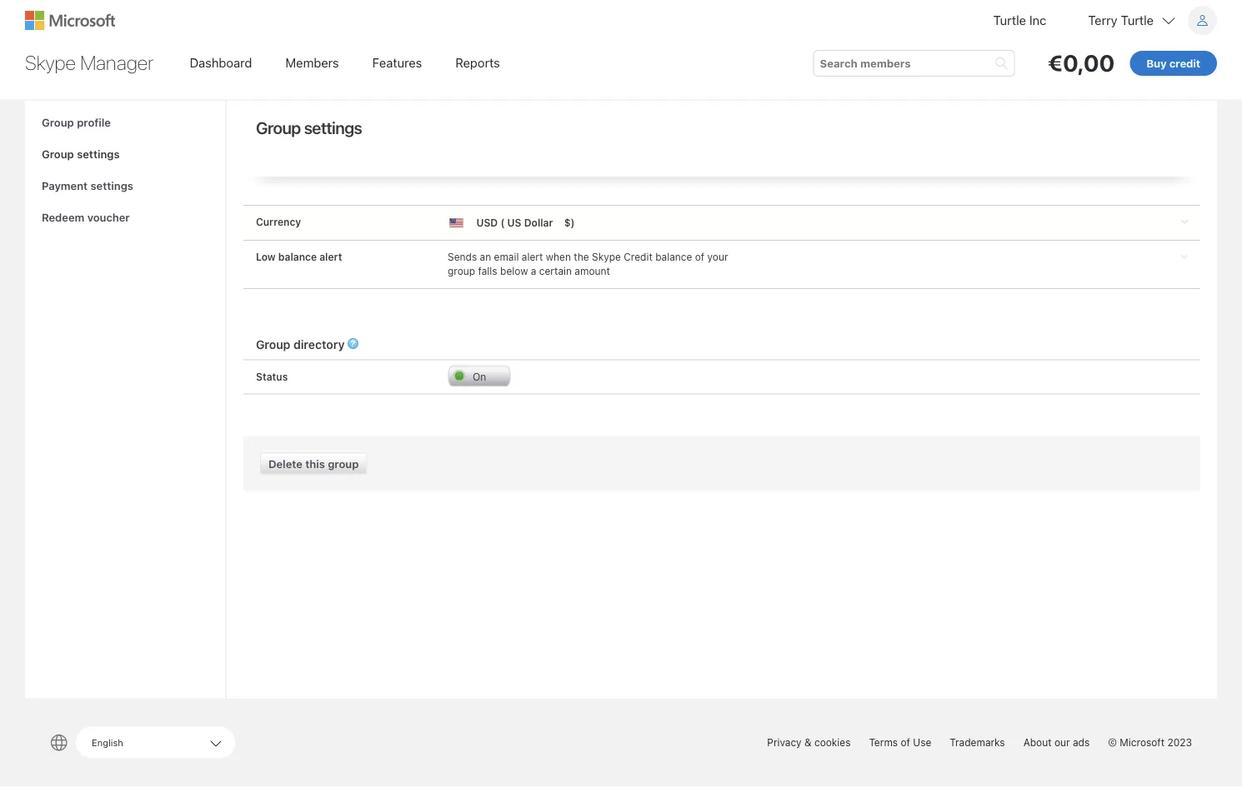 Task type: locate. For each thing, give the bounding box(es) containing it.
navigation containing dashboard
[[175, 43, 797, 83]]

certain
[[539, 266, 572, 277]]

1 horizontal spatial of
[[901, 737, 910, 749]]

©
[[1108, 737, 1117, 749]]

privacy & cookies
[[767, 737, 851, 749]]

settings for payment settings link
[[90, 180, 133, 192]]

a
[[531, 266, 536, 277]]

1 vertical spatial of
[[901, 737, 910, 749]]

1 horizontal spatial turtle
[[1121, 13, 1154, 28]]

1 horizontal spatial skype
[[592, 251, 621, 263]]

balance inside sends an email alert when the skype credit balance of your group falls below a certain amount
[[655, 251, 692, 263]]

1 vertical spatial group settings
[[42, 148, 120, 160]]

skype down the microsoft image
[[25, 51, 76, 74]]

group
[[448, 266, 475, 277], [328, 458, 359, 470]]

microsoft image
[[25, 11, 115, 30]]

buy credit
[[1147, 57, 1201, 69]]

privacy & cookies link
[[767, 737, 851, 749]]

0 vertical spatial skype
[[25, 51, 76, 74]]

group
[[42, 116, 74, 129], [256, 118, 301, 137], [42, 148, 74, 160], [256, 338, 290, 352]]

manager
[[80, 51, 154, 74]]

settings down members link
[[304, 118, 362, 137]]

delete this group
[[268, 458, 359, 470]]

settings up voucher
[[90, 180, 133, 192]]

terry turtle button
[[1088, 6, 1217, 35]]

delete
[[268, 458, 303, 470]]

dollar
[[524, 217, 553, 229]]

dashboard link
[[179, 47, 263, 78]]

use
[[913, 737, 932, 749]]

of left your
[[695, 251, 705, 263]]

sends an email alert when the skype credit balance of your group falls below a certain amount
[[448, 251, 728, 277]]

turtle inc link
[[993, 6, 1047, 35]]

sends
[[448, 251, 477, 263]]

0 horizontal spatial group settings
[[42, 148, 120, 160]]

settings
[[304, 118, 362, 137], [77, 148, 120, 160], [90, 180, 133, 192]]

skype
[[25, 51, 76, 74], [592, 251, 621, 263]]

)
[[571, 217, 575, 229]]

1 vertical spatial skype
[[592, 251, 621, 263]]

1 horizontal spatial balance
[[655, 251, 692, 263]]

2 balance from the left
[[655, 251, 692, 263]]

usd
[[476, 217, 498, 229]]

0 vertical spatial settings
[[304, 118, 362, 137]]

turtle inc
[[993, 13, 1047, 28]]

1 balance from the left
[[278, 251, 317, 263]]

0 vertical spatial group
[[448, 266, 475, 277]]

1 horizontal spatial group
[[448, 266, 475, 277]]

group settings
[[256, 118, 362, 137], [42, 148, 120, 160]]

balance
[[278, 251, 317, 263], [655, 251, 692, 263]]

skype up amount
[[592, 251, 621, 263]]

terry turtle
[[1088, 13, 1154, 28]]

1 turtle from the left
[[993, 13, 1026, 28]]

group profile link
[[25, 108, 225, 138]]

buy credit button
[[1130, 51, 1217, 76]]

1 vertical spatial group
[[328, 458, 359, 470]]

group down sends
[[448, 266, 475, 277]]

of left the "use"
[[901, 737, 910, 749]]

2 turtle from the left
[[1121, 13, 1154, 28]]

Search members text field
[[820, 55, 1008, 72]]

group settings down members link
[[256, 118, 362, 137]]

dashboard
[[190, 55, 252, 70]]

email
[[494, 251, 519, 263]]

english
[[92, 738, 123, 749]]

inc
[[1030, 13, 1047, 28]]

2 alert from the left
[[522, 251, 543, 263]]

payment
[[42, 180, 88, 192]]

group inside 'link'
[[328, 458, 359, 470]]

group directory
[[256, 338, 348, 352]]

0 horizontal spatial group
[[328, 458, 359, 470]]

0 horizontal spatial of
[[695, 251, 705, 263]]

alert up a on the left of page
[[522, 251, 543, 263]]

redeem voucher link
[[25, 203, 225, 233]]

settings down profile
[[77, 148, 120, 160]]

an
[[480, 251, 491, 263]]

0 horizontal spatial balance
[[278, 251, 317, 263]]

group settings down 'group profile'
[[42, 148, 120, 160]]

low balance alert
[[256, 251, 342, 263]]

trademarks
[[950, 737, 1005, 749]]

low balance alert element
[[256, 250, 756, 278]]

turtle inside dropdown button
[[1121, 13, 1154, 28]]

this
[[305, 458, 325, 470]]

terms
[[869, 737, 898, 749]]

1 vertical spatial settings
[[77, 148, 120, 160]]

payment settings link
[[25, 171, 225, 202]]

your
[[707, 251, 728, 263]]

navigation
[[175, 43, 797, 83]]

credit
[[624, 251, 653, 263]]

group right this
[[328, 458, 359, 470]]

balance right credit
[[655, 251, 692, 263]]

0 vertical spatial of
[[695, 251, 705, 263]]

group up status
[[256, 338, 290, 352]]

turtle left inc
[[993, 13, 1026, 28]]

0 horizontal spatial skype
[[25, 51, 76, 74]]

of
[[695, 251, 705, 263], [901, 737, 910, 749]]

directory
[[293, 338, 345, 352]]

0 horizontal spatial turtle
[[993, 13, 1026, 28]]

features
[[372, 55, 422, 70]]

0 horizontal spatial alert
[[319, 251, 342, 263]]

ads
[[1073, 737, 1090, 749]]

balance right low
[[278, 251, 317, 263]]

turtle
[[993, 13, 1026, 28], [1121, 13, 1154, 28]]

trademarks link
[[950, 737, 1005, 749]]

1 horizontal spatial group settings
[[256, 118, 362, 137]]

features link
[[362, 47, 433, 78]]

1 horizontal spatial alert
[[522, 251, 543, 263]]

alert
[[319, 251, 342, 263], [522, 251, 543, 263]]

alert right low
[[319, 251, 342, 263]]

about our ads
[[1024, 737, 1090, 749]]

turtle right terry
[[1121, 13, 1154, 28]]

2 vertical spatial settings
[[90, 180, 133, 192]]

cookies
[[815, 737, 851, 749]]

skype manager link
[[22, 44, 157, 81]]

skype inside sends an email alert when the skype credit balance of your group falls below a certain amount
[[592, 251, 621, 263]]



Task type: vqa. For each thing, say whether or not it's contained in the screenshot.
your on the top of the page
yes



Task type: describe. For each thing, give the bounding box(es) containing it.
group inside sends an email alert when the skype credit balance of your group falls below a certain amount
[[448, 266, 475, 277]]

privacy
[[767, 737, 802, 749]]

profile
[[77, 116, 111, 129]]

falls
[[478, 266, 497, 277]]

usd (             us dollar $ )
[[476, 217, 575, 229]]

group up payment
[[42, 148, 74, 160]]

group profile
[[42, 116, 111, 129]]

1 alert from the left
[[319, 251, 342, 263]]

© microsoft 2023
[[1108, 737, 1192, 749]]

group settings link
[[25, 139, 225, 170]]

redeem
[[42, 211, 84, 224]]

terry
[[1088, 13, 1118, 28]]

microsoft
[[1120, 737, 1165, 749]]

2023
[[1168, 737, 1192, 749]]

low
[[256, 251, 276, 263]]

members
[[285, 55, 339, 70]]

skype manager
[[25, 51, 154, 74]]

our
[[1055, 737, 1070, 749]]

delete this group link
[[260, 453, 367, 475]]

alert inside sends an email alert when the skype credit balance of your group falls below a certain amount
[[522, 251, 543, 263]]

search image
[[995, 56, 1008, 70]]

of inside sends an email alert when the skype credit balance of your group falls below a certain amount
[[695, 251, 705, 263]]

about our ads link
[[1024, 737, 1090, 749]]

amount
[[575, 266, 610, 277]]

the
[[574, 251, 589, 263]]

reports link
[[445, 47, 511, 78]]

status
[[256, 371, 288, 383]]

terms of use link
[[869, 737, 932, 749]]

reports
[[455, 55, 500, 70]]

payment settings
[[42, 180, 133, 192]]

when
[[546, 251, 571, 263]]

credit
[[1170, 57, 1201, 69]]

$
[[564, 217, 571, 229]]

redeem voucher
[[42, 211, 130, 224]]

0 vertical spatial group settings
[[256, 118, 362, 137]]

group down members link
[[256, 118, 301, 137]]

buy
[[1147, 57, 1167, 69]]

currency element
[[256, 215, 648, 230]]

voucher
[[87, 211, 130, 224]]

€0,00
[[1048, 49, 1115, 77]]

group left profile
[[42, 116, 74, 129]]

us
[[507, 217, 522, 229]]

settings for group settings link
[[77, 148, 120, 160]]

&
[[805, 737, 812, 749]]

on
[[473, 371, 486, 383]]

currency
[[256, 216, 301, 228]]

below
[[500, 266, 528, 277]]

(
[[501, 217, 505, 229]]

about
[[1024, 737, 1052, 749]]

terms of use
[[869, 737, 932, 749]]

on link
[[448, 365, 511, 387]]

members link
[[275, 47, 350, 78]]



